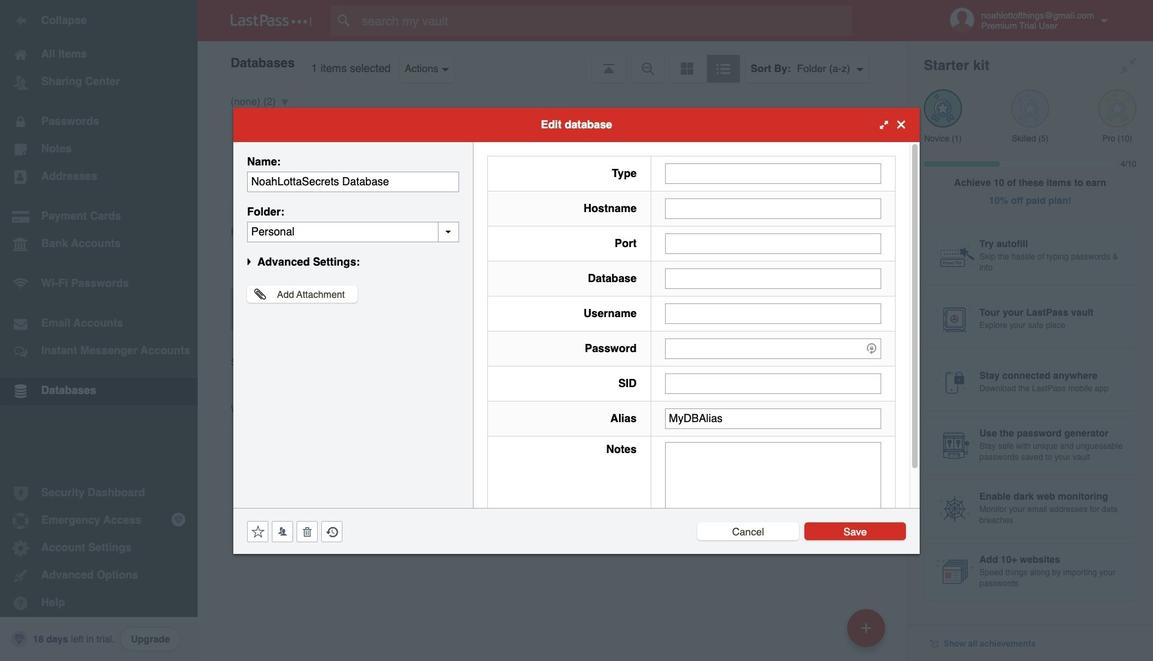 Task type: locate. For each thing, give the bounding box(es) containing it.
None text field
[[247, 171, 459, 192], [665, 303, 882, 324], [665, 408, 882, 429], [665, 442, 882, 527], [247, 171, 459, 192], [665, 303, 882, 324], [665, 408, 882, 429], [665, 442, 882, 527]]

dialog
[[233, 107, 920, 554]]

new item navigation
[[842, 605, 894, 661]]

None text field
[[665, 163, 882, 184], [665, 198, 882, 219], [247, 221, 459, 242], [665, 233, 882, 254], [665, 268, 882, 289], [665, 373, 882, 394], [665, 163, 882, 184], [665, 198, 882, 219], [247, 221, 459, 242], [665, 233, 882, 254], [665, 268, 882, 289], [665, 373, 882, 394]]

None password field
[[665, 338, 882, 359]]

lastpass image
[[231, 14, 312, 27]]

main navigation navigation
[[0, 0, 198, 661]]

vault options navigation
[[198, 41, 908, 82]]



Task type: describe. For each thing, give the bounding box(es) containing it.
search my vault text field
[[331, 5, 879, 36]]

new item image
[[862, 623, 871, 633]]

Search search field
[[331, 5, 879, 36]]



